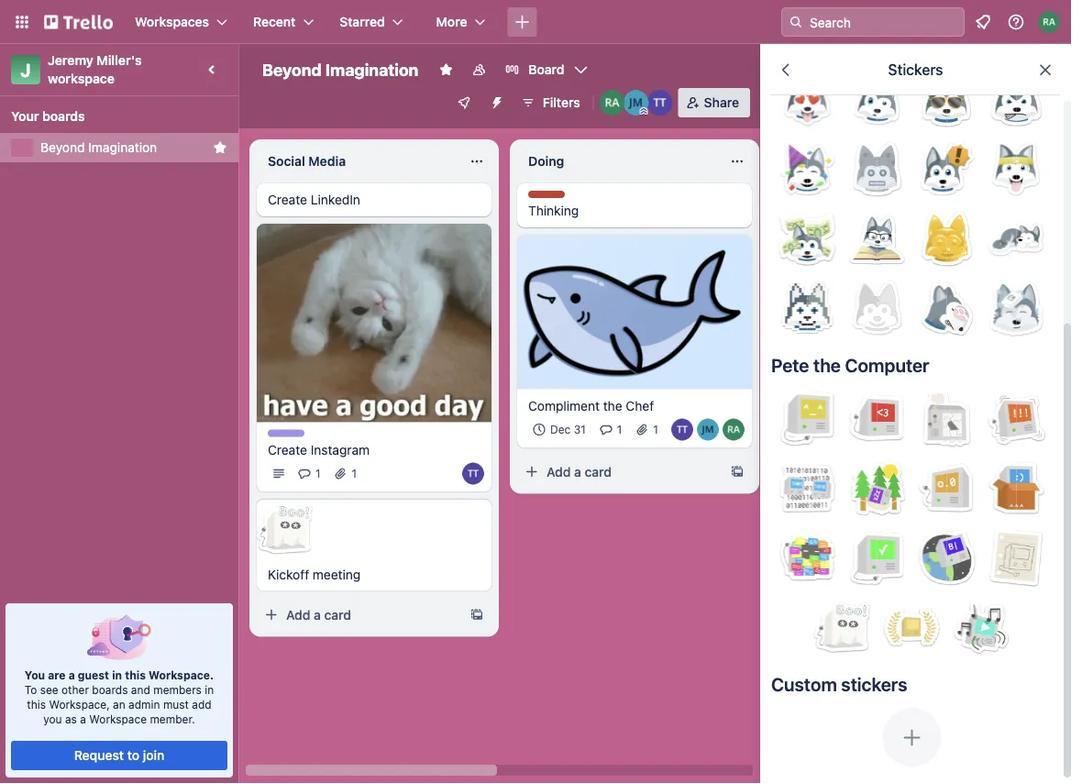 Task type: describe. For each thing, give the bounding box(es) containing it.
dec 31
[[551, 424, 586, 436]]

1 down compliment the chef link
[[617, 424, 622, 436]]

filters button
[[515, 88, 586, 117]]

the for compliment
[[604, 398, 623, 414]]

pete the computer
[[772, 354, 930, 376]]

share button
[[679, 88, 751, 117]]

workspace navigation collapse icon image
[[200, 57, 226, 83]]

your
[[11, 109, 39, 124]]

starred icon image
[[213, 140, 228, 155]]

pete ghost image
[[256, 500, 314, 558]]

create from template… image
[[470, 608, 484, 622]]

request
[[74, 748, 124, 763]]

workspaces
[[135, 14, 209, 29]]

j
[[20, 59, 31, 80]]

more button
[[425, 7, 497, 37]]

primary element
[[0, 0, 1072, 44]]

beyond imagination link
[[40, 139, 206, 157]]

0 vertical spatial terry turtle (terryturtle) image
[[672, 419, 694, 441]]

0 notifications image
[[973, 11, 995, 33]]

ruby anderson (rubyanderson7) image inside primary element
[[1039, 11, 1061, 33]]

other
[[61, 684, 89, 696]]

instagram
[[311, 442, 370, 457]]

kickoff
[[268, 567, 309, 582]]

must
[[163, 698, 189, 711]]

create linkedin link
[[268, 191, 481, 209]]

are
[[48, 669, 66, 682]]

terry turtle (terryturtle) image
[[648, 90, 673, 116]]

board button
[[498, 55, 596, 84]]

31
[[574, 424, 586, 436]]

starred
[[340, 14, 385, 29]]

automation image
[[482, 88, 508, 114]]

beyond inside 'board name' text field
[[262, 60, 322, 79]]

kickoff meeting
[[268, 567, 361, 582]]

workspace
[[89, 713, 147, 726]]

boards inside you are a guest in this workspace. to see other boards and members in this workspace, an admin must add you as a workspace member.
[[92, 684, 128, 696]]

thoughts
[[529, 192, 579, 205]]

an
[[113, 698, 125, 711]]

add for doing
[[547, 464, 571, 480]]

thinking link
[[529, 202, 741, 220]]

Social Media text field
[[257, 147, 459, 176]]

1 horizontal spatial ruby anderson (rubyanderson7) image
[[723, 419, 745, 441]]

jeremy miller's workspace
[[48, 53, 145, 86]]

open information menu image
[[1007, 13, 1026, 31]]

meeting
[[313, 567, 361, 582]]

add a card for social media
[[286, 607, 351, 622]]

add for social media
[[286, 607, 311, 622]]

and
[[131, 684, 150, 696]]

your boards with 1 items element
[[11, 106, 218, 128]]

you
[[43, 713, 62, 726]]

compliment the chef link
[[529, 397, 741, 415]]

pete
[[772, 354, 810, 376]]

workspace.
[[149, 669, 214, 682]]

add a card button for doing
[[518, 458, 723, 487]]

compliment
[[529, 398, 600, 414]]

color: bold red, title: "thoughts" element
[[529, 191, 579, 205]]

board
[[529, 62, 565, 77]]

thoughts thinking
[[529, 192, 579, 218]]

stickers
[[842, 673, 908, 695]]

create from template… image
[[730, 465, 745, 480]]

chef
[[626, 398, 654, 414]]

thinking
[[529, 203, 579, 218]]

create for create instagram
[[268, 442, 307, 457]]

members
[[153, 684, 202, 696]]

custom
[[772, 673, 838, 695]]

a right as
[[80, 713, 86, 726]]

a right are
[[69, 669, 75, 682]]

add a card button for social media
[[257, 600, 462, 630]]

create for create linkedin
[[268, 192, 307, 207]]

custom stickers
[[772, 673, 908, 695]]

create instagram
[[268, 442, 370, 457]]

1 horizontal spatial in
[[205, 684, 214, 696]]



Task type: locate. For each thing, give the bounding box(es) containing it.
computer
[[845, 354, 930, 376]]

1 horizontal spatial this
[[125, 669, 146, 682]]

ruby anderson (rubyanderson7) image right jeremy miller (jeremymiller198) image
[[723, 419, 745, 441]]

card down 31
[[585, 464, 612, 480]]

star or unstar board image
[[439, 62, 454, 77]]

jeremy
[[48, 53, 93, 68]]

kickoff meeting link
[[268, 566, 481, 584]]

this
[[125, 669, 146, 682], [27, 698, 46, 711]]

1 down chef
[[654, 424, 659, 436]]

add a card button down 31
[[518, 458, 723, 487]]

add
[[192, 698, 212, 711]]

linkedin
[[311, 192, 361, 207]]

to
[[127, 748, 140, 763]]

power ups image
[[457, 95, 471, 110]]

add a card for doing
[[547, 464, 612, 480]]

0 horizontal spatial add
[[286, 607, 311, 622]]

see
[[40, 684, 58, 696]]

imagination down starred popup button
[[326, 60, 419, 79]]

in right guest
[[112, 669, 122, 682]]

workspace,
[[49, 698, 110, 711]]

recent
[[253, 14, 296, 29]]

0 vertical spatial boards
[[42, 109, 85, 124]]

the
[[814, 354, 841, 376], [604, 398, 623, 414]]

imagination inside the beyond imagination link
[[88, 140, 157, 155]]

create board or workspace image
[[513, 13, 532, 31]]

1 horizontal spatial boards
[[92, 684, 128, 696]]

create down color: purple, title: none image
[[268, 442, 307, 457]]

media
[[309, 154, 346, 169]]

1 vertical spatial terry turtle (terryturtle) image
[[462, 463, 484, 485]]

1 horizontal spatial add a card
[[547, 464, 612, 480]]

1 down create instagram
[[316, 467, 321, 480]]

create instagram link
[[268, 441, 481, 459]]

boards up an
[[92, 684, 128, 696]]

ruby anderson (rubyanderson7) image
[[1039, 11, 1061, 33], [600, 90, 625, 116], [723, 419, 745, 441]]

0 vertical spatial this
[[125, 669, 146, 682]]

the right "pete"
[[814, 354, 841, 376]]

0 vertical spatial beyond
[[262, 60, 322, 79]]

beyond imagination down your boards with 1 items "element"
[[40, 140, 157, 155]]

card down meeting
[[324, 607, 351, 622]]

color: purple, title: none image
[[268, 430, 305, 437]]

in
[[112, 669, 122, 682], [205, 684, 214, 696]]

Dec 31 checkbox
[[529, 419, 592, 441]]

request to join
[[74, 748, 165, 763]]

starred button
[[329, 7, 414, 37]]

add down the "kickoff"
[[286, 607, 311, 622]]

0 horizontal spatial boards
[[42, 109, 85, 124]]

1 vertical spatial add
[[286, 607, 311, 622]]

0 horizontal spatial ruby anderson (rubyanderson7) image
[[600, 90, 625, 116]]

card for social media
[[324, 607, 351, 622]]

guest
[[78, 669, 109, 682]]

0 vertical spatial beyond imagination
[[262, 60, 419, 79]]

compliment the chef
[[529, 398, 654, 414]]

1 vertical spatial add a card button
[[257, 600, 462, 630]]

1 vertical spatial ruby anderson (rubyanderson7) image
[[600, 90, 625, 116]]

add a card down 31
[[547, 464, 612, 480]]

0 vertical spatial card
[[585, 464, 612, 480]]

create down social
[[268, 192, 307, 207]]

add down dec 31 checkbox
[[547, 464, 571, 480]]

a down 31
[[575, 464, 582, 480]]

add a card button down kickoff meeting link
[[257, 600, 462, 630]]

card for doing
[[585, 464, 612, 480]]

social
[[268, 154, 305, 169]]

0 vertical spatial the
[[814, 354, 841, 376]]

0 vertical spatial add a card button
[[518, 458, 723, 487]]

the inside compliment the chef link
[[604, 398, 623, 414]]

boards
[[42, 109, 85, 124], [92, 684, 128, 696]]

search image
[[789, 15, 804, 29]]

1 vertical spatial this
[[27, 698, 46, 711]]

0 horizontal spatial add a card
[[286, 607, 351, 622]]

add a card button
[[518, 458, 723, 487], [257, 600, 462, 630]]

you
[[25, 669, 45, 682]]

your boards
[[11, 109, 85, 124]]

miller's
[[97, 53, 142, 68]]

ruby anderson (rubyanderson7) image right 'open information menu' image
[[1039, 11, 1061, 33]]

Board name text field
[[253, 55, 428, 84]]

1 horizontal spatial imagination
[[326, 60, 419, 79]]

filters
[[543, 95, 581, 110]]

1 horizontal spatial the
[[814, 354, 841, 376]]

0 horizontal spatial terry turtle (terryturtle) image
[[462, 463, 484, 485]]

boards inside "element"
[[42, 109, 85, 124]]

1 horizontal spatial beyond
[[262, 60, 322, 79]]

to
[[25, 684, 37, 696]]

imagination
[[326, 60, 419, 79], [88, 140, 157, 155]]

0 horizontal spatial the
[[604, 398, 623, 414]]

0 horizontal spatial imagination
[[88, 140, 157, 155]]

as
[[65, 713, 77, 726]]

imagination down your boards with 1 items "element"
[[88, 140, 157, 155]]

beyond down recent dropdown button
[[262, 60, 322, 79]]

beyond down your boards
[[40, 140, 85, 155]]

0 horizontal spatial card
[[324, 607, 351, 622]]

beyond imagination
[[262, 60, 419, 79], [40, 140, 157, 155]]

0 horizontal spatial beyond imagination
[[40, 140, 157, 155]]

the left chef
[[604, 398, 623, 414]]

join
[[143, 748, 165, 763]]

card
[[585, 464, 612, 480], [324, 607, 351, 622]]

2 vertical spatial ruby anderson (rubyanderson7) image
[[723, 419, 745, 441]]

0 horizontal spatial this
[[27, 698, 46, 711]]

workspace
[[48, 71, 115, 86]]

social media
[[268, 154, 346, 169]]

back to home image
[[44, 7, 113, 37]]

1 horizontal spatial terry turtle (terryturtle) image
[[672, 419, 694, 441]]

1 down instagram
[[352, 467, 357, 480]]

1 horizontal spatial beyond imagination
[[262, 60, 419, 79]]

workspace visible image
[[472, 62, 487, 77]]

0 horizontal spatial add a card button
[[257, 600, 462, 630]]

ruby anderson (rubyanderson7) image left this member is an admin of this board. image
[[600, 90, 625, 116]]

beyond imagination down starred at left
[[262, 60, 419, 79]]

1 horizontal spatial add
[[547, 464, 571, 480]]

this member is an admin of this board. image
[[640, 107, 648, 116]]

beyond
[[262, 60, 322, 79], [40, 140, 85, 155]]

this down "to"
[[27, 698, 46, 711]]

1 vertical spatial card
[[324, 607, 351, 622]]

member.
[[150, 713, 195, 726]]

1 vertical spatial beyond imagination
[[40, 140, 157, 155]]

1 vertical spatial the
[[604, 398, 623, 414]]

share
[[704, 95, 740, 110]]

2 create from the top
[[268, 442, 307, 457]]

1 create from the top
[[268, 192, 307, 207]]

1 vertical spatial create
[[268, 442, 307, 457]]

add a card down the kickoff meeting
[[286, 607, 351, 622]]

admin
[[129, 698, 160, 711]]

1
[[617, 424, 622, 436], [654, 424, 659, 436], [316, 467, 321, 480], [352, 467, 357, 480]]

boards right your
[[42, 109, 85, 124]]

1 vertical spatial boards
[[92, 684, 128, 696]]

the for pete
[[814, 354, 841, 376]]

doing
[[529, 154, 565, 169]]

request to join button
[[11, 741, 227, 771]]

1 horizontal spatial add a card button
[[518, 458, 723, 487]]

Doing text field
[[518, 147, 719, 176]]

you are a guest in this workspace. to see other boards and members in this workspace, an admin must add you as a workspace member.
[[25, 669, 214, 726]]

jeremy miller (jeremymiller198) image
[[624, 90, 649, 116]]

a
[[575, 464, 582, 480], [314, 607, 321, 622], [69, 669, 75, 682], [80, 713, 86, 726]]

0 vertical spatial ruby anderson (rubyanderson7) image
[[1039, 11, 1061, 33]]

in up "add"
[[205, 684, 214, 696]]

0 horizontal spatial in
[[112, 669, 122, 682]]

0 vertical spatial create
[[268, 192, 307, 207]]

create linkedin
[[268, 192, 361, 207]]

1 vertical spatial imagination
[[88, 140, 157, 155]]

1 vertical spatial beyond
[[40, 140, 85, 155]]

0 vertical spatial in
[[112, 669, 122, 682]]

recent button
[[242, 7, 325, 37]]

stickers
[[889, 61, 944, 78]]

Search field
[[804, 8, 964, 36]]

workspaces button
[[124, 7, 239, 37]]

0 vertical spatial add a card
[[547, 464, 612, 480]]

imagination inside 'board name' text field
[[326, 60, 419, 79]]

1 vertical spatial in
[[205, 684, 214, 696]]

1 vertical spatial add a card
[[286, 607, 351, 622]]

1 horizontal spatial card
[[585, 464, 612, 480]]

0 vertical spatial imagination
[[326, 60, 419, 79]]

add a card
[[547, 464, 612, 480], [286, 607, 351, 622]]

0 horizontal spatial beyond
[[40, 140, 85, 155]]

terry turtle (terryturtle) image
[[672, 419, 694, 441], [462, 463, 484, 485]]

beyond imagination inside 'board name' text field
[[262, 60, 419, 79]]

more
[[436, 14, 467, 29]]

0 vertical spatial add
[[547, 464, 571, 480]]

jeremy miller (jeremymiller198) image
[[697, 419, 719, 441]]

dec
[[551, 424, 571, 436]]

this up "and"
[[125, 669, 146, 682]]

create
[[268, 192, 307, 207], [268, 442, 307, 457]]

add
[[547, 464, 571, 480], [286, 607, 311, 622]]

2 horizontal spatial ruby anderson (rubyanderson7) image
[[1039, 11, 1061, 33]]

a down the kickoff meeting
[[314, 607, 321, 622]]



Task type: vqa. For each thing, say whether or not it's contained in the screenshot.
the Workspaces
yes



